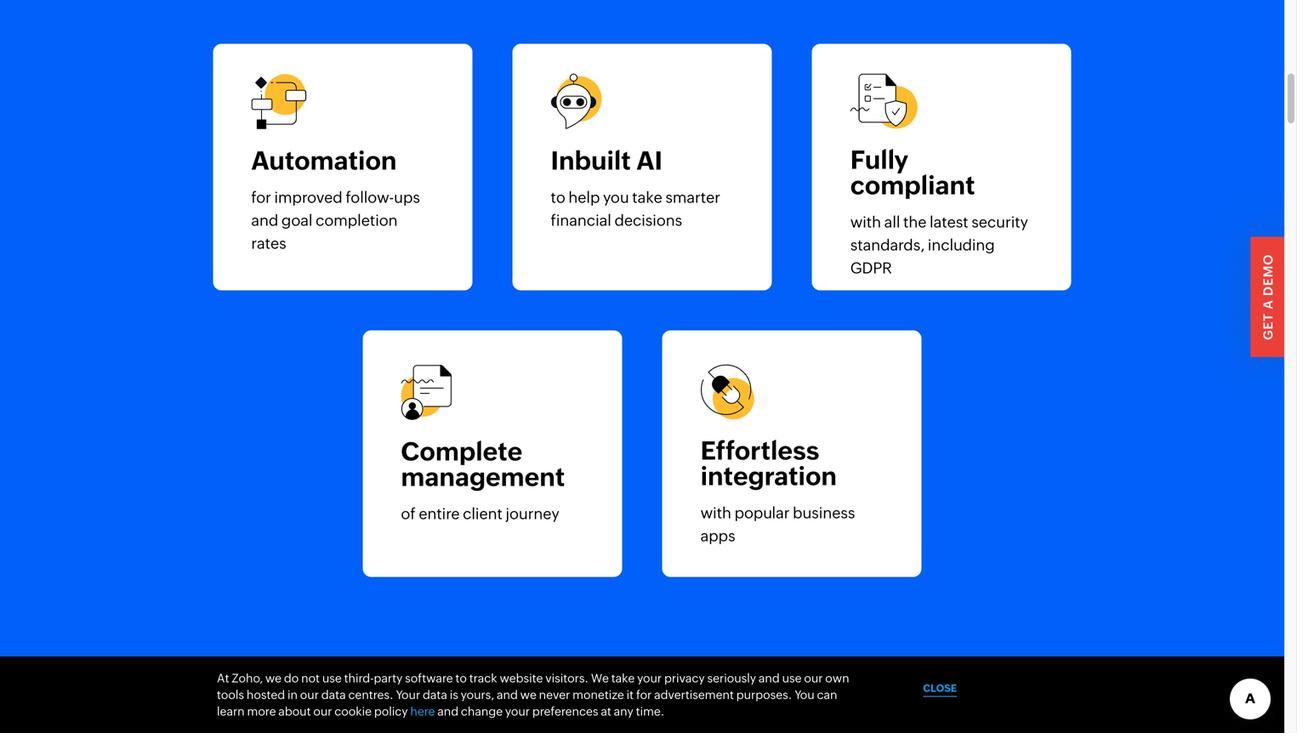 Task type: describe. For each thing, give the bounding box(es) containing it.
software
[[405, 672, 453, 685]]

improved
[[274, 189, 343, 206]]

monetize
[[573, 688, 624, 702]]

financial for service
[[663, 679, 750, 704]]

seriously
[[708, 672, 757, 685]]

1 vertical spatial of
[[556, 679, 577, 704]]

completion
[[316, 212, 398, 229]]

the
[[338, 679, 376, 704]]

track
[[469, 672, 498, 685]]

yours,
[[461, 688, 495, 702]]

1 use from the left
[[322, 672, 342, 685]]

0 vertical spatial we
[[265, 672, 282, 685]]

smarter
[[666, 189, 721, 206]]

advertisement
[[655, 688, 734, 702]]

follow-
[[346, 189, 394, 206]]

here and change your preferences at any time.
[[410, 705, 665, 719]]

at
[[217, 672, 229, 685]]

in
[[288, 688, 298, 702]]

gdpr
[[851, 259, 893, 277]]

client
[[463, 505, 503, 523]]

time.
[[636, 705, 665, 719]]

leading
[[581, 679, 658, 704]]

entire
[[419, 505, 460, 523]]

any
[[614, 705, 634, 719]]

0 horizontal spatial of
[[401, 505, 416, 523]]

the
[[904, 213, 927, 231]]

party
[[374, 672, 403, 685]]

take inside at zoho, we do not use third-party software to track website visitors. we take your privacy seriously and use our own tools hosted in our data centres. your data is yours, and we never monetize it for advertisement purposes. you can learn more about our cookie policy
[[612, 672, 635, 685]]

compliant
[[851, 170, 976, 200]]

service
[[755, 679, 828, 704]]

popular
[[735, 505, 790, 522]]

change
[[461, 705, 503, 719]]

1 horizontal spatial we
[[521, 688, 537, 702]]

inbuilt ai
[[551, 146, 663, 175]]

for improved follow-ups and goal completion rates
[[251, 189, 420, 252]]

purposes.
[[737, 688, 793, 702]]

rates
[[251, 235, 286, 252]]

and up purposes.
[[759, 672, 780, 685]]

and down is at the left bottom
[[438, 705, 459, 719]]

can
[[817, 688, 838, 702]]

visitors.
[[546, 672, 589, 685]]

and inside the for improved follow-ups and goal completion rates
[[251, 212, 279, 229]]

get a demo link
[[1251, 237, 1287, 357]]

your inside at zoho, we do not use third-party software to track website visitors. we take your privacy seriously and use our own tools hosted in our data centres. your data is yours, and we never monetize it for advertisement purposes. you can learn more about our cookie policy
[[637, 672, 662, 685]]

2 use from the left
[[783, 672, 802, 685]]

close
[[924, 683, 957, 694]]

we
[[591, 672, 609, 685]]

integration
[[701, 462, 837, 491]]

ai
[[637, 146, 663, 175]]

demo
[[1261, 254, 1276, 296]]

the preferred choice of leading financial service institutions
[[338, 679, 947, 704]]

management
[[401, 462, 565, 492]]

latest
[[930, 213, 969, 231]]

fully compliant
[[851, 145, 976, 200]]

tools
[[217, 688, 244, 702]]

is
[[450, 688, 459, 702]]

ups
[[394, 189, 420, 206]]

to inside to help you take smarter financial decisions
[[551, 189, 566, 206]]

complete
[[401, 437, 523, 466]]

fully
[[851, 145, 909, 174]]

more
[[247, 705, 276, 719]]



Task type: locate. For each thing, give the bounding box(es) containing it.
take up decisions
[[633, 189, 663, 206]]

use right not
[[322, 672, 342, 685]]

0 vertical spatial our
[[804, 672, 823, 685]]

0 vertical spatial financial
[[551, 212, 612, 229]]

1 horizontal spatial with
[[851, 213, 882, 231]]

and up rates
[[251, 212, 279, 229]]

1 horizontal spatial use
[[783, 672, 802, 685]]

for up rates
[[251, 189, 271, 206]]

we
[[265, 672, 282, 685], [521, 688, 537, 702]]

0 horizontal spatial with
[[701, 505, 732, 522]]

use up you at the bottom of the page
[[783, 672, 802, 685]]

effortless
[[701, 436, 820, 465]]

for
[[251, 189, 271, 206], [637, 688, 652, 702]]

we left do
[[265, 672, 282, 685]]

of
[[401, 505, 416, 523], [556, 679, 577, 704]]

2 data from the left
[[423, 688, 448, 702]]

take
[[633, 189, 663, 206], [612, 672, 635, 685]]

automation
[[251, 146, 397, 175]]

own
[[826, 672, 850, 685]]

third-
[[344, 672, 374, 685]]

1 horizontal spatial financial
[[663, 679, 750, 704]]

for inside the for improved follow-ups and goal completion rates
[[251, 189, 271, 206]]

data
[[321, 688, 346, 702], [423, 688, 448, 702]]

1 vertical spatial for
[[637, 688, 652, 702]]

1 horizontal spatial for
[[637, 688, 652, 702]]

with for effortless integration
[[701, 505, 732, 522]]

preferences
[[533, 705, 599, 719]]

to help you take smarter financial decisions
[[551, 189, 721, 229]]

financial inside to help you take smarter financial decisions
[[551, 212, 612, 229]]

zoho,
[[232, 672, 263, 685]]

preferred
[[380, 679, 477, 704]]

of entire client journey
[[401, 505, 560, 523]]

apps
[[701, 528, 736, 545]]

business
[[793, 505, 856, 522]]

inbuilt
[[551, 146, 631, 175]]

cookie
[[335, 705, 372, 719]]

1 horizontal spatial data
[[423, 688, 448, 702]]

do
[[284, 672, 299, 685]]

effortless integration
[[701, 436, 837, 491]]

with inside with all the latest security standards, including gdpr
[[851, 213, 882, 231]]

privacy
[[665, 672, 705, 685]]

0 vertical spatial to
[[551, 189, 566, 206]]

get a demo
[[1261, 254, 1276, 340]]

data up cookie
[[321, 688, 346, 702]]

we down website
[[521, 688, 537, 702]]

decisions
[[615, 212, 683, 229]]

financial
[[551, 212, 612, 229], [663, 679, 750, 704]]

get
[[1261, 313, 1276, 340]]

all
[[885, 213, 901, 231]]

complete management
[[401, 437, 565, 492]]

security
[[972, 213, 1029, 231]]

you
[[603, 189, 629, 206]]

your up the time. on the bottom of the page
[[637, 672, 662, 685]]

your
[[637, 672, 662, 685], [505, 705, 530, 719]]

0 vertical spatial of
[[401, 505, 416, 523]]

of up preferences
[[556, 679, 577, 704]]

0 horizontal spatial we
[[265, 672, 282, 685]]

our right about
[[313, 705, 332, 719]]

for inside at zoho, we do not use third-party software to track website visitors. we take your privacy seriously and use our own tools hosted in our data centres. your data is yours, and we never monetize it for advertisement purposes. you can learn more about our cookie policy
[[637, 688, 652, 702]]

1 vertical spatial we
[[521, 688, 537, 702]]

learn
[[217, 705, 245, 719]]

financial down the help
[[551, 212, 612, 229]]

financial up the time. on the bottom of the page
[[663, 679, 750, 704]]

hosted
[[247, 688, 285, 702]]

a
[[1261, 300, 1276, 309]]

at
[[601, 705, 612, 719]]

you
[[795, 688, 815, 702]]

help
[[569, 189, 600, 206]]

0 vertical spatial your
[[637, 672, 662, 685]]

use
[[322, 672, 342, 685], [783, 672, 802, 685]]

0 vertical spatial for
[[251, 189, 271, 206]]

0 vertical spatial with
[[851, 213, 882, 231]]

choice
[[481, 679, 551, 704]]

with left the all
[[851, 213, 882, 231]]

at zoho, we do not use third-party software to track website visitors. we take your privacy seriously and use our own tools hosted in our data centres. your data is yours, and we never monetize it for advertisement purposes. you can learn more about our cookie policy
[[217, 672, 850, 719]]

1 data from the left
[[321, 688, 346, 702]]

it
[[627, 688, 634, 702]]

data down software
[[423, 688, 448, 702]]

not
[[301, 672, 320, 685]]

0 horizontal spatial to
[[456, 672, 467, 685]]

with up apps
[[701, 505, 732, 522]]

financial for decisions
[[551, 212, 612, 229]]

0 horizontal spatial data
[[321, 688, 346, 702]]

here
[[410, 705, 435, 719]]

including
[[928, 236, 995, 254]]

0 vertical spatial take
[[633, 189, 663, 206]]

here link
[[410, 705, 435, 719]]

to up is at the left bottom
[[456, 672, 467, 685]]

to
[[551, 189, 566, 206], [456, 672, 467, 685]]

1 horizontal spatial of
[[556, 679, 577, 704]]

our
[[804, 672, 823, 685], [300, 688, 319, 702], [313, 705, 332, 719]]

your
[[396, 688, 421, 702]]

1 vertical spatial take
[[612, 672, 635, 685]]

institutions
[[833, 679, 947, 704]]

with inside with popular business apps
[[701, 505, 732, 522]]

with popular business apps
[[701, 505, 856, 545]]

2 vertical spatial our
[[313, 705, 332, 719]]

0 horizontal spatial financial
[[551, 212, 612, 229]]

0 horizontal spatial your
[[505, 705, 530, 719]]

our down not
[[300, 688, 319, 702]]

never
[[539, 688, 570, 702]]

take up it
[[612, 672, 635, 685]]

to inside at zoho, we do not use third-party software to track website visitors. we take your privacy seriously and use our own tools hosted in our data centres. your data is yours, and we never monetize it for advertisement purposes. you can learn more about our cookie policy
[[456, 672, 467, 685]]

0 horizontal spatial for
[[251, 189, 271, 206]]

0 horizontal spatial use
[[322, 672, 342, 685]]

1 vertical spatial our
[[300, 688, 319, 702]]

for right it
[[637, 688, 652, 702]]

our up you at the bottom of the page
[[804, 672, 823, 685]]

1 horizontal spatial to
[[551, 189, 566, 206]]

website
[[500, 672, 543, 685]]

with for fully compliant
[[851, 213, 882, 231]]

your down choice
[[505, 705, 530, 719]]

with all the latest security standards, including gdpr
[[851, 213, 1029, 277]]

goal
[[282, 212, 313, 229]]

and
[[251, 212, 279, 229], [759, 672, 780, 685], [497, 688, 518, 702], [438, 705, 459, 719]]

take inside to help you take smarter financial decisions
[[633, 189, 663, 206]]

1 vertical spatial your
[[505, 705, 530, 719]]

1 horizontal spatial your
[[637, 672, 662, 685]]

to left the help
[[551, 189, 566, 206]]

standards,
[[851, 236, 925, 254]]

journey
[[506, 505, 560, 523]]

and down website
[[497, 688, 518, 702]]

1 vertical spatial to
[[456, 672, 467, 685]]

policy
[[374, 705, 408, 719]]

1 vertical spatial financial
[[663, 679, 750, 704]]

of left entire
[[401, 505, 416, 523]]

centres.
[[348, 688, 394, 702]]

with
[[851, 213, 882, 231], [701, 505, 732, 522]]

about
[[279, 705, 311, 719]]

1 vertical spatial with
[[701, 505, 732, 522]]



Task type: vqa. For each thing, say whether or not it's contained in the screenshot.


